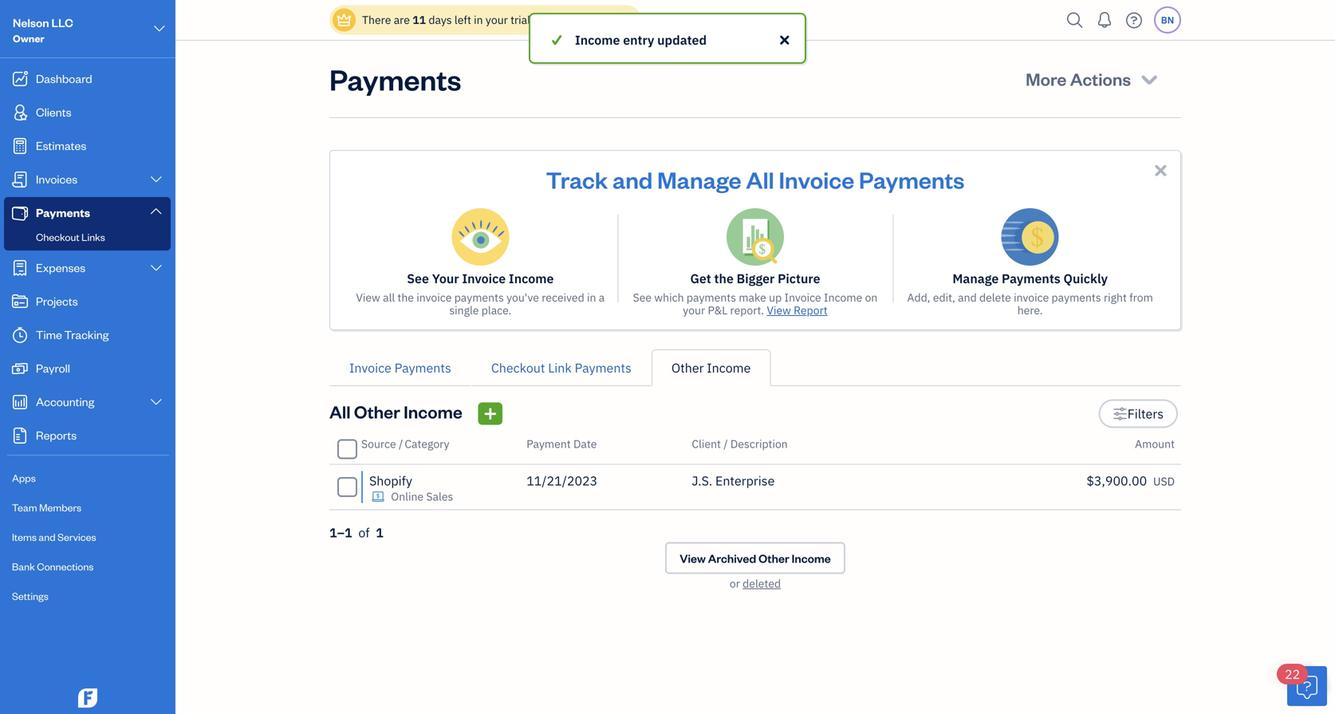 Task type: vqa. For each thing, say whether or not it's contained in the screenshot.
Reports
yes



Task type: locate. For each thing, give the bounding box(es) containing it.
in right 'left'
[[474, 12, 483, 27]]

bank connections
[[12, 560, 94, 573]]

project image
[[10, 294, 30, 310]]

money image
[[10, 361, 30, 377]]

checkout up the expenses
[[36, 230, 79, 243]]

estimates link
[[4, 130, 171, 162]]

1 horizontal spatial in
[[587, 290, 596, 305]]

amount button
[[1136, 437, 1175, 451]]

checkout inside 'link'
[[491, 360, 545, 376]]

1 horizontal spatial payments
[[687, 290, 737, 305]]

2 payments from the left
[[687, 290, 737, 305]]

are
[[394, 12, 410, 27]]

chevron large down image up checkout links link
[[149, 205, 164, 217]]

1 vertical spatial all
[[330, 400, 351, 423]]

checkout inside main element
[[36, 230, 79, 243]]

see inside see which payments make up invoice income on your p&l report.
[[633, 290, 652, 305]]

1 horizontal spatial the
[[715, 270, 734, 287]]

1 horizontal spatial see
[[633, 290, 652, 305]]

payments down your
[[455, 290, 504, 305]]

chevron large down image for payments
[[149, 205, 164, 217]]

and right track
[[613, 164, 653, 194]]

expenses
[[36, 260, 86, 275]]

chevron large down image inside invoices link
[[149, 173, 164, 186]]

other down 'which'
[[672, 360, 704, 376]]

expense image
[[10, 260, 30, 276]]

0 horizontal spatial payments
[[455, 290, 504, 305]]

j.s. enterprise
[[692, 472, 775, 489]]

and inside main element
[[39, 530, 56, 543]]

see for your
[[407, 270, 429, 287]]

invoice down your
[[417, 290, 452, 305]]

your
[[486, 12, 508, 27], [683, 303, 706, 318]]

2 horizontal spatial other
[[759, 551, 790, 566]]

1 invoice from the left
[[417, 290, 452, 305]]

checkout links link
[[7, 227, 168, 247]]

manage payments quickly add, edit, and delete invoice payments right from here.
[[908, 270, 1154, 318]]

0 horizontal spatial and
[[39, 530, 56, 543]]

view left the all
[[356, 290, 380, 305]]

manage payments quickly image
[[1002, 208, 1059, 266]]

/ for category
[[399, 437, 403, 451]]

/ right client
[[724, 437, 728, 451]]

single
[[450, 303, 479, 318]]

and
[[613, 164, 653, 194], [959, 290, 977, 305], [39, 530, 56, 543]]

0 horizontal spatial manage
[[658, 164, 742, 194]]

1 vertical spatial in
[[587, 290, 596, 305]]

llc
[[51, 15, 73, 30]]

invoices
[[36, 171, 78, 186]]

0 horizontal spatial /
[[399, 437, 403, 451]]

1 / from the left
[[399, 437, 403, 451]]

time tracking
[[36, 327, 109, 342]]

upgrade account link
[[536, 12, 629, 27]]

0 horizontal spatial checkout
[[36, 230, 79, 243]]

2 horizontal spatial view
[[767, 303, 792, 318]]

your left trial.
[[486, 12, 508, 27]]

left
[[455, 12, 472, 27]]

invoice inside the "see your invoice income view all the invoice payments you've received in a single place."
[[417, 290, 452, 305]]

payments down get
[[687, 290, 737, 305]]

there
[[362, 12, 391, 27]]

and for services
[[39, 530, 56, 543]]

chevron large down image for invoices
[[149, 173, 164, 186]]

invoice payments
[[350, 360, 452, 376]]

1 horizontal spatial invoice
[[1014, 290, 1050, 305]]

and right the edit,
[[959, 290, 977, 305]]

timer image
[[10, 327, 30, 343]]

payments inside see which payments make up invoice income on your p&l report.
[[687, 290, 737, 305]]

all
[[746, 164, 775, 194], [330, 400, 351, 423]]

usd
[[1154, 474, 1175, 489]]

2 horizontal spatial payments
[[1052, 290, 1102, 305]]

crown image
[[336, 12, 353, 28]]

see inside the "see your invoice income view all the invoice payments you've received in a single place."
[[407, 270, 429, 287]]

0 horizontal spatial in
[[474, 12, 483, 27]]

0 vertical spatial checkout
[[36, 230, 79, 243]]

2 / from the left
[[724, 437, 728, 451]]

1 vertical spatial and
[[959, 290, 977, 305]]

payments inside manage payments quickly add, edit, and delete invoice payments right from here.
[[1052, 290, 1102, 305]]

1 horizontal spatial your
[[683, 303, 706, 318]]

payments link
[[4, 197, 171, 227]]

items and services
[[12, 530, 96, 543]]

see your invoice income view all the invoice payments you've received in a single place.
[[356, 270, 605, 318]]

category
[[405, 437, 450, 451]]

1 horizontal spatial all
[[746, 164, 775, 194]]

freshbooks image
[[75, 689, 101, 708]]

0 horizontal spatial invoice
[[417, 290, 452, 305]]

nelson llc owner
[[13, 15, 73, 45]]

chevron large down image
[[149, 205, 164, 217], [149, 396, 164, 409]]

payments inside invoice payments link
[[395, 360, 452, 376]]

view archived other income
[[680, 551, 831, 566]]

apps link
[[4, 464, 171, 492]]

0 horizontal spatial all
[[330, 400, 351, 423]]

description
[[731, 437, 788, 451]]

team members link
[[4, 494, 171, 522]]

in inside the "see your invoice income view all the invoice payments you've received in a single place."
[[587, 290, 596, 305]]

client / description
[[692, 437, 788, 451]]

1 vertical spatial your
[[683, 303, 706, 318]]

chevron large down image
[[152, 19, 167, 38], [149, 173, 164, 186], [149, 262, 164, 275]]

estimates
[[36, 138, 86, 153]]

checkout link payments link
[[471, 350, 652, 386]]

2 chevron large down image from the top
[[149, 396, 164, 409]]

all up get the bigger picture at the top right
[[746, 164, 775, 194]]

payment
[[527, 437, 571, 451]]

time
[[36, 327, 62, 342]]

checkout left link
[[491, 360, 545, 376]]

invoice for payments
[[1014, 290, 1050, 305]]

sales
[[426, 489, 454, 504]]

1
[[376, 524, 384, 541]]

payments inside the "see your invoice income view all the invoice payments you've received in a single place."
[[455, 290, 504, 305]]

1 horizontal spatial and
[[613, 164, 653, 194]]

1 payments from the left
[[455, 290, 504, 305]]

see left your
[[407, 270, 429, 287]]

payments inside manage payments quickly add, edit, and delete invoice payments right from here.
[[1002, 270, 1061, 287]]

1 vertical spatial see
[[633, 290, 652, 305]]

track
[[546, 164, 608, 194]]

/
[[399, 437, 403, 451], [724, 437, 728, 451]]

payments for income
[[455, 290, 504, 305]]

check image
[[550, 30, 565, 49]]

invoice inside manage payments quickly add, edit, and delete invoice payments right from here.
[[1014, 290, 1050, 305]]

report.
[[731, 303, 765, 318]]

0 horizontal spatial other
[[354, 400, 400, 423]]

actions
[[1071, 67, 1132, 90]]

your left p&l
[[683, 303, 706, 318]]

projects link
[[4, 286, 171, 318]]

other up source
[[354, 400, 400, 423]]

3 payments from the left
[[1052, 290, 1102, 305]]

/ for description
[[724, 437, 728, 451]]

online sales
[[391, 489, 454, 504]]

0 vertical spatial in
[[474, 12, 483, 27]]

add new other income entry image
[[483, 404, 498, 423]]

0 horizontal spatial see
[[407, 270, 429, 287]]

payment date
[[527, 437, 597, 451]]

checkout link payments
[[491, 360, 632, 376]]

1 horizontal spatial view
[[680, 551, 706, 566]]

1 horizontal spatial other
[[672, 360, 704, 376]]

checkout
[[36, 230, 79, 243], [491, 360, 545, 376]]

0 vertical spatial chevron large down image
[[149, 205, 164, 217]]

income entry updated status
[[0, 13, 1336, 64]]

entry
[[623, 32, 655, 48]]

more
[[1026, 67, 1067, 90]]

0 horizontal spatial view
[[356, 290, 380, 305]]

0 vertical spatial see
[[407, 270, 429, 287]]

see left 'which'
[[633, 290, 652, 305]]

1 horizontal spatial checkout
[[491, 360, 545, 376]]

team
[[12, 501, 37, 514]]

enterprise
[[716, 472, 775, 489]]

chevron large down image for expenses
[[149, 262, 164, 275]]

0 horizontal spatial your
[[486, 12, 508, 27]]

invoice inside see which payments make up invoice income on your p&l report.
[[785, 290, 822, 305]]

source / category
[[361, 437, 450, 451]]

accounting
[[36, 394, 94, 409]]

1 horizontal spatial manage
[[953, 270, 999, 287]]

other up deleted
[[759, 551, 790, 566]]

apps
[[12, 471, 36, 484]]

checkout for checkout links
[[36, 230, 79, 243]]

1 vertical spatial chevron large down image
[[149, 173, 164, 186]]

/ right source
[[399, 437, 403, 451]]

2 horizontal spatial and
[[959, 290, 977, 305]]

payments inside checkout link payments 'link'
[[575, 360, 632, 376]]

1 vertical spatial other
[[354, 400, 400, 423]]

1 vertical spatial checkout
[[491, 360, 545, 376]]

all
[[383, 290, 395, 305]]

view right the make
[[767, 303, 792, 318]]

or
[[730, 576, 740, 591]]

get the bigger picture image
[[727, 208, 784, 266]]

manage
[[658, 164, 742, 194], [953, 270, 999, 287]]

trial.
[[511, 12, 534, 27]]

chevron large down image inside accounting link
[[149, 396, 164, 409]]

payments down "quickly"
[[1052, 290, 1102, 305]]

or deleted
[[730, 576, 781, 591]]

1 chevron large down image from the top
[[149, 205, 164, 217]]

all down invoice payments
[[330, 400, 351, 423]]

0 vertical spatial and
[[613, 164, 653, 194]]

income inside status
[[575, 32, 620, 48]]

the right the all
[[398, 290, 414, 305]]

in left a
[[587, 290, 596, 305]]

invoice right delete
[[1014, 290, 1050, 305]]

view left archived
[[680, 551, 706, 566]]

bank connections link
[[4, 553, 171, 581]]

invoice payments link
[[330, 350, 471, 386]]

there are 11 days left in your trial. upgrade account
[[362, 12, 629, 27]]

invoice image
[[10, 172, 30, 188]]

2 invoice from the left
[[1014, 290, 1050, 305]]

0 vertical spatial manage
[[658, 164, 742, 194]]

0 horizontal spatial the
[[398, 290, 414, 305]]

resource center badge image
[[1288, 666, 1328, 706]]

the right get
[[715, 270, 734, 287]]

get
[[691, 270, 712, 287]]

2 vertical spatial chevron large down image
[[149, 262, 164, 275]]

from
[[1130, 290, 1154, 305]]

1 horizontal spatial /
[[724, 437, 728, 451]]

dashboard link
[[4, 63, 171, 95]]

$3,900.00
[[1087, 472, 1148, 489]]

client image
[[10, 105, 30, 120]]

p&l
[[708, 303, 728, 318]]

the inside the "see your invoice income view all the invoice payments you've received in a single place."
[[398, 290, 414, 305]]

chevron large down image down payroll link
[[149, 396, 164, 409]]

and right items
[[39, 530, 56, 543]]

1 vertical spatial chevron large down image
[[149, 396, 164, 409]]

items and services link
[[4, 523, 171, 551]]

checkout links
[[36, 230, 105, 243]]

payment image
[[10, 205, 30, 221]]

2 vertical spatial and
[[39, 530, 56, 543]]

1 vertical spatial manage
[[953, 270, 999, 287]]

connections
[[37, 560, 94, 573]]

0 vertical spatial the
[[715, 270, 734, 287]]

a
[[599, 290, 605, 305]]

1 vertical spatial the
[[398, 290, 414, 305]]

bn
[[1162, 14, 1175, 26]]



Task type: describe. For each thing, give the bounding box(es) containing it.
picture
[[778, 270, 821, 287]]

quickly
[[1064, 270, 1108, 287]]

payment date button
[[527, 437, 597, 451]]

settings link
[[4, 583, 171, 610]]

filters
[[1128, 405, 1164, 422]]

go to help image
[[1122, 8, 1148, 32]]

other income link
[[652, 350, 771, 386]]

checkout for checkout link payments
[[491, 360, 545, 376]]

see your invoice income image
[[452, 208, 509, 266]]

services
[[58, 530, 96, 543]]

place.
[[482, 303, 512, 318]]

payroll link
[[4, 353, 171, 385]]

updated
[[658, 32, 707, 48]]

up
[[769, 290, 782, 305]]

bank
[[12, 560, 35, 573]]

chevrondown image
[[1139, 68, 1161, 90]]

income inside see which payments make up invoice income on your p&l report.
[[824, 290, 863, 305]]

close image
[[778, 30, 792, 49]]

shopify
[[369, 472, 413, 489]]

0 vertical spatial other
[[672, 360, 704, 376]]

11/21/2023
[[527, 472, 598, 489]]

track and manage all invoice payments
[[546, 164, 965, 194]]

projects
[[36, 293, 78, 308]]

bn button
[[1155, 6, 1182, 34]]

chart image
[[10, 394, 30, 410]]

and for manage
[[613, 164, 653, 194]]

report image
[[10, 428, 30, 444]]

report
[[794, 303, 828, 318]]

other income
[[672, 360, 751, 376]]

view for view archived other income
[[680, 551, 706, 566]]

close image
[[1152, 161, 1171, 180]]

payments inside main element
[[36, 205, 90, 220]]

and inside manage payments quickly add, edit, and delete invoice payments right from here.
[[959, 290, 977, 305]]

manage inside manage payments quickly add, edit, and delete invoice payments right from here.
[[953, 270, 999, 287]]

0 vertical spatial your
[[486, 12, 508, 27]]

expenses link
[[4, 252, 171, 284]]

tracking
[[64, 327, 109, 342]]

notifications image
[[1092, 4, 1118, 36]]

link
[[548, 360, 572, 376]]

items
[[12, 530, 37, 543]]

online
[[391, 489, 424, 504]]

owner
[[13, 32, 45, 45]]

settings
[[12, 589, 49, 602]]

client
[[692, 437, 721, 451]]

1–1 of 1
[[330, 524, 384, 541]]

chevron large down image for accounting
[[149, 396, 164, 409]]

delete
[[980, 290, 1012, 305]]

view report
[[767, 303, 828, 318]]

make
[[739, 290, 767, 305]]

more actions
[[1026, 67, 1132, 90]]

invoice inside the "see your invoice income view all the invoice payments you've received in a single place."
[[462, 270, 506, 287]]

estimate image
[[10, 138, 30, 154]]

main element
[[0, 0, 215, 714]]

which
[[655, 290, 684, 305]]

0 vertical spatial chevron large down image
[[152, 19, 167, 38]]

accounting link
[[4, 386, 171, 418]]

clients link
[[4, 97, 171, 128]]

payments for add,
[[1052, 290, 1102, 305]]

received
[[542, 290, 585, 305]]

$3,900.00 usd
[[1087, 472, 1175, 489]]

source
[[361, 437, 396, 451]]

settings image
[[1114, 404, 1128, 423]]

add,
[[908, 290, 931, 305]]

filters button
[[1099, 399, 1179, 428]]

22 button
[[1278, 664, 1328, 706]]

search image
[[1063, 8, 1088, 32]]

your
[[432, 270, 459, 287]]

dashboard
[[36, 71, 92, 86]]

team members
[[12, 501, 81, 514]]

upgrade
[[540, 12, 584, 27]]

you've
[[507, 290, 539, 305]]

here.
[[1018, 303, 1043, 318]]

see which payments make up invoice income on your p&l report.
[[633, 290, 878, 318]]

dashboard image
[[10, 71, 30, 87]]

links
[[81, 230, 105, 243]]

get the bigger picture
[[691, 270, 821, 287]]

nelson
[[13, 15, 49, 30]]

reports
[[36, 427, 77, 442]]

payroll
[[36, 360, 70, 375]]

invoice for your
[[417, 290, 452, 305]]

archived
[[708, 551, 757, 566]]

income inside the "see your invoice income view all the invoice payments you've received in a single place."
[[509, 270, 554, 287]]

bigger
[[737, 270, 775, 287]]

account
[[586, 12, 629, 27]]

time tracking link
[[4, 319, 171, 351]]

on
[[866, 290, 878, 305]]

2 vertical spatial other
[[759, 551, 790, 566]]

all other income
[[330, 400, 463, 423]]

amount
[[1136, 437, 1175, 451]]

0 vertical spatial all
[[746, 164, 775, 194]]

deleted
[[743, 576, 781, 591]]

edit,
[[934, 290, 956, 305]]

your inside see which payments make up invoice income on your p&l report.
[[683, 303, 706, 318]]

view for view report
[[767, 303, 792, 318]]

view inside the "see your invoice income view all the invoice payments you've received in a single place."
[[356, 290, 380, 305]]

see for which
[[633, 290, 652, 305]]

reports link
[[4, 420, 171, 452]]

income entry updated
[[575, 32, 707, 48]]

22
[[1286, 666, 1301, 683]]

more actions button
[[1012, 60, 1175, 98]]

1–1
[[330, 524, 352, 541]]



